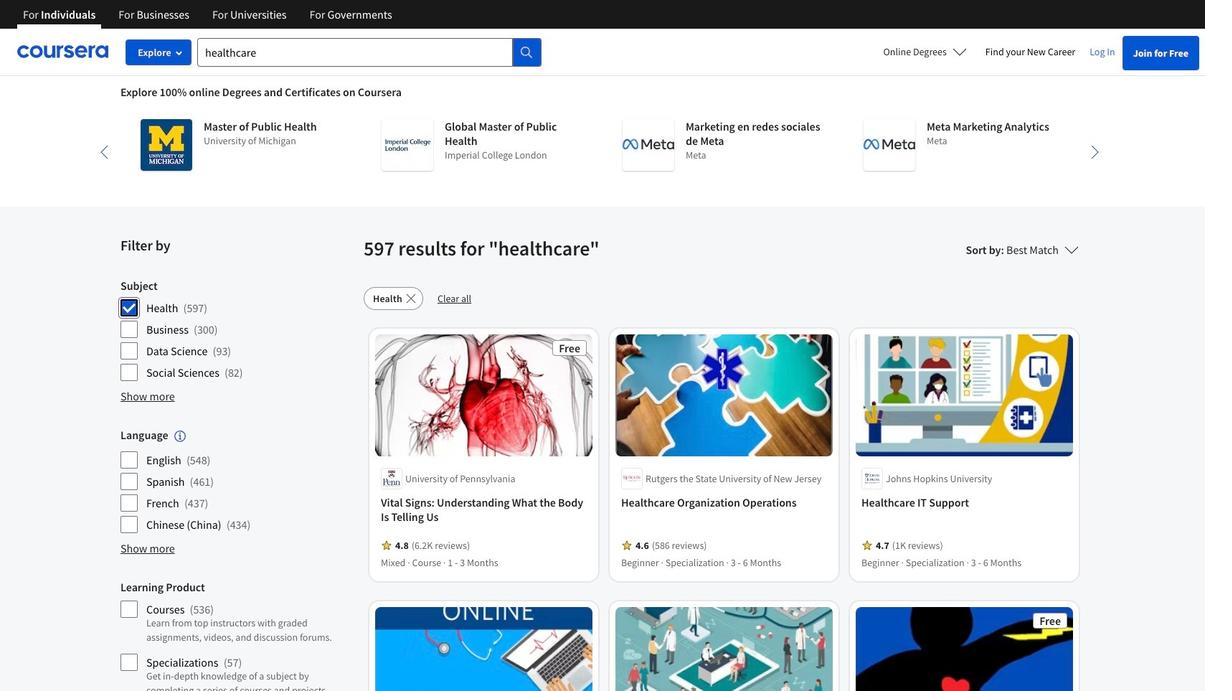 Task type: locate. For each thing, give the bounding box(es) containing it.
0 horizontal spatial meta image
[[623, 119, 675, 171]]

coursera image
[[17, 40, 108, 63]]

imperial college london image
[[382, 119, 434, 171]]

What do you want to learn? text field
[[197, 38, 513, 66]]

2 group from the top
[[121, 428, 355, 534]]

0 vertical spatial group
[[121, 279, 355, 382]]

1 vertical spatial group
[[121, 428, 355, 534]]

2 vertical spatial group
[[121, 580, 355, 691]]

1 horizontal spatial meta image
[[864, 119, 916, 171]]

None search field
[[197, 38, 542, 66]]

3 group from the top
[[121, 580, 355, 691]]

1 meta image from the left
[[623, 119, 675, 171]]

group
[[121, 279, 355, 382], [121, 428, 355, 534], [121, 580, 355, 691]]

meta image
[[623, 119, 675, 171], [864, 119, 916, 171]]



Task type: vqa. For each thing, say whether or not it's contained in the screenshot.
third group from the bottom of the page
yes



Task type: describe. For each thing, give the bounding box(es) containing it.
2 meta image from the left
[[864, 119, 916, 171]]

university of michigan image
[[141, 119, 192, 171]]

banner navigation
[[11, 0, 404, 29]]

1 group from the top
[[121, 279, 355, 382]]

information about this filter group image
[[174, 431, 186, 442]]



